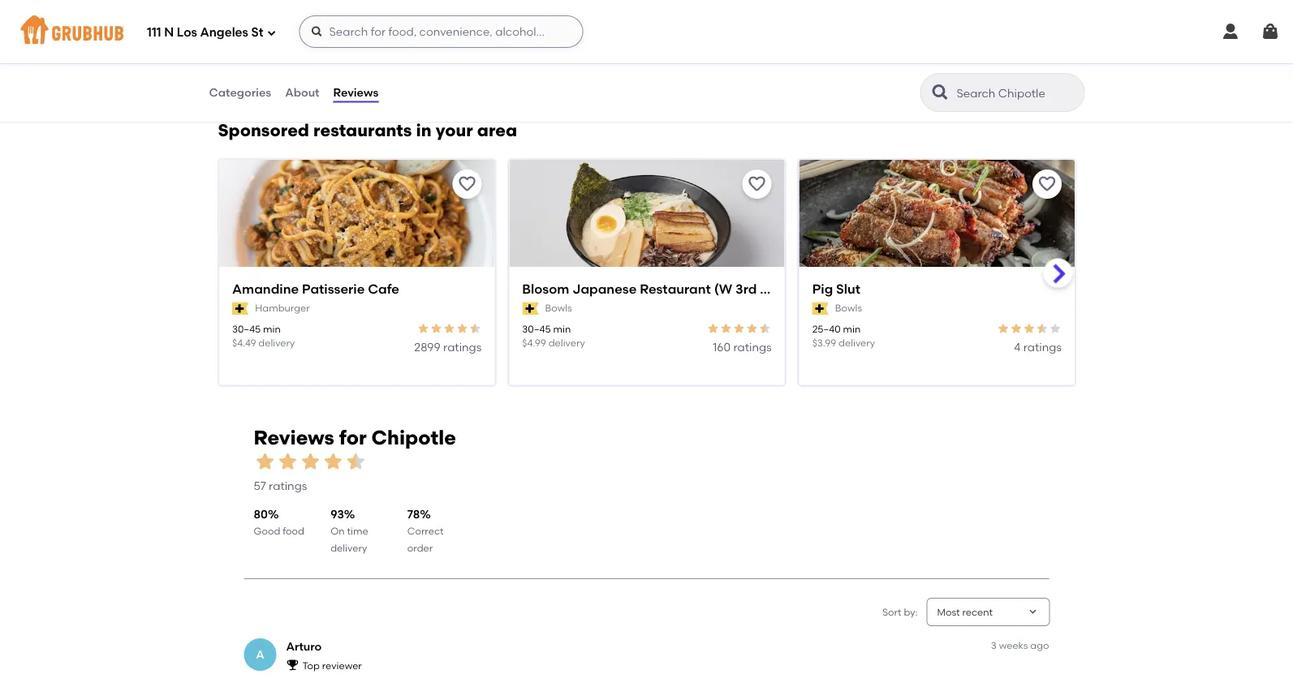 Task type: vqa. For each thing, say whether or not it's contained in the screenshot.
FOR
yes



Task type: locate. For each thing, give the bounding box(es) containing it.
0 horizontal spatial svg image
[[267, 28, 276, 38]]

0 horizontal spatial subscription pass image
[[232, 302, 248, 315]]

subscription pass image for amandine
[[232, 302, 248, 315]]

0 horizontal spatial save this restaurant button
[[452, 169, 481, 199]]

chipotle
[[371, 426, 456, 449]]

30–45 min $4.99 delivery
[[522, 323, 585, 349]]

delivery down time
[[331, 542, 367, 554]]

ratings for pig slut
[[1023, 340, 1062, 354]]

Search for food, convenience, alcohol... search field
[[299, 15, 583, 48]]

delivery right $3.99
[[838, 337, 875, 349]]

30–45 up $4.99
[[522, 323, 551, 335]]

2 save this restaurant button from the left
[[742, 169, 772, 199]]

min inside 25–40 min $3.99 delivery
[[843, 323, 861, 335]]

save this restaurant button for cafe
[[452, 169, 481, 199]]

$4.49
[[232, 337, 256, 349]]

2 save this restaurant image from the left
[[747, 174, 767, 194]]

categories
[[209, 86, 271, 99]]

ago
[[1031, 640, 1049, 652]]

25–40 min $3.99 delivery
[[812, 323, 875, 349]]

los
[[177, 25, 197, 40]]

min
[[263, 323, 280, 335], [553, 323, 571, 335], [843, 323, 861, 335]]

a
[[256, 648, 265, 662]]

ratings right 4
[[1023, 340, 1062, 354]]

1 horizontal spatial svg image
[[1221, 22, 1241, 41]]

0 horizontal spatial bowls
[[545, 302, 572, 314]]

blosom japanese restaurant (w 3rd st) logo image
[[509, 160, 785, 296]]

blosom japanese restaurant (w 3rd st) link
[[522, 280, 778, 298]]

1 30–45 from the left
[[232, 323, 260, 335]]

30–45 up the $4.49
[[232, 323, 260, 335]]

0 horizontal spatial 30–45
[[232, 323, 260, 335]]

1 bowls from the left
[[545, 302, 572, 314]]

amandine patisserie cafe link
[[232, 280, 481, 298]]

subscription pass image down "blosom"
[[522, 302, 538, 315]]

search icon image
[[931, 83, 950, 102]]

delivery inside 30–45 min $4.49 delivery
[[258, 337, 295, 349]]

delivery inside 93 on time delivery
[[331, 542, 367, 554]]

30–45 inside 30–45 min $4.49 delivery
[[232, 323, 260, 335]]

3 min from the left
[[843, 323, 861, 335]]

2 horizontal spatial min
[[843, 323, 861, 335]]

2 bowls from the left
[[835, 302, 862, 314]]

restaurant
[[640, 281, 711, 297]]

amandine patisserie cafe
[[232, 281, 399, 297]]

ratings right 160
[[733, 340, 772, 354]]

0 horizontal spatial save this restaurant image
[[457, 174, 476, 194]]

sort by:
[[883, 606, 918, 618]]

3 weeks ago
[[991, 640, 1049, 652]]

arturo
[[286, 640, 322, 654]]

reviews button
[[333, 63, 379, 122]]

3 subscription pass image from the left
[[812, 302, 829, 315]]

delivery right the $4.49
[[258, 337, 295, 349]]

57
[[254, 479, 266, 493]]

by:
[[904, 606, 918, 618]]

ratings for blosom japanese restaurant (w 3rd st)
[[733, 340, 772, 354]]

Sort by: field
[[937, 606, 993, 620]]

1 horizontal spatial save this restaurant image
[[747, 174, 767, 194]]

min inside 30–45 min $4.49 delivery
[[263, 323, 280, 335]]

reviews
[[333, 86, 379, 99], [254, 426, 334, 449]]

svg image
[[1261, 22, 1281, 41], [311, 25, 324, 38]]

pig slut logo image
[[799, 160, 1075, 296]]

time
[[347, 526, 368, 538]]

30–45
[[232, 323, 260, 335], [522, 323, 551, 335]]

save this restaurant button
[[452, 169, 481, 199], [742, 169, 772, 199], [1032, 169, 1062, 199]]

subscription pass image for pig
[[812, 302, 829, 315]]

1 min from the left
[[263, 323, 280, 335]]

ratings right 2899
[[443, 340, 481, 354]]

160 ratings
[[713, 340, 772, 354]]

1 save this restaurant image from the left
[[457, 174, 476, 194]]

30–45 inside 30–45 min $4.99 delivery
[[522, 323, 551, 335]]

reviews up the 57 ratings
[[254, 426, 334, 449]]

delivery inside 25–40 min $3.99 delivery
[[838, 337, 875, 349]]

ratings
[[443, 340, 481, 354], [733, 340, 772, 354], [1023, 340, 1062, 354], [269, 479, 307, 493]]

min for japanese
[[553, 323, 571, 335]]

subscription pass image down pig
[[812, 302, 829, 315]]

4
[[1014, 340, 1021, 354]]

1 subscription pass image from the left
[[232, 302, 248, 315]]

bowls down slut in the top of the page
[[835, 302, 862, 314]]

1 horizontal spatial subscription pass image
[[522, 302, 538, 315]]

bowls down "blosom"
[[545, 302, 572, 314]]

0 horizontal spatial min
[[263, 323, 280, 335]]

star icon image
[[416, 322, 429, 335], [429, 322, 442, 335], [442, 322, 455, 335], [455, 322, 468, 335], [468, 322, 481, 335], [468, 322, 481, 335], [707, 322, 720, 335], [720, 322, 733, 335], [733, 322, 746, 335], [746, 322, 759, 335], [759, 322, 772, 335], [759, 322, 772, 335], [997, 322, 1010, 335], [1010, 322, 1023, 335], [1023, 322, 1036, 335], [1036, 322, 1049, 335], [1036, 322, 1049, 335], [1049, 322, 1062, 335], [254, 451, 276, 473], [276, 451, 299, 473], [299, 451, 322, 473], [322, 451, 345, 473], [345, 451, 367, 473], [345, 451, 367, 473]]

2 subscription pass image from the left
[[522, 302, 538, 315]]

most
[[937, 606, 960, 618]]

1 vertical spatial reviews
[[254, 426, 334, 449]]

in
[[416, 120, 432, 141]]

min for patisserie
[[263, 323, 280, 335]]

hamburger
[[255, 302, 309, 314]]

delivery inside 30–45 min $4.99 delivery
[[548, 337, 585, 349]]

min down hamburger at top left
[[263, 323, 280, 335]]

recent
[[963, 606, 993, 618]]

111 n los angeles st
[[147, 25, 263, 40]]

(w
[[714, 281, 732, 297]]

min inside 30–45 min $4.99 delivery
[[553, 323, 571, 335]]

1 horizontal spatial min
[[553, 323, 571, 335]]

min right "25–40"
[[843, 323, 861, 335]]

svg image
[[1221, 22, 1241, 41], [267, 28, 276, 38]]

1 horizontal spatial bowls
[[835, 302, 862, 314]]

subscription pass image down amandine on the top left of the page
[[232, 302, 248, 315]]

save this restaurant image
[[457, 174, 476, 194], [747, 174, 767, 194], [1037, 174, 1057, 194]]

subscription pass image
[[232, 302, 248, 315], [522, 302, 538, 315], [812, 302, 829, 315]]

main navigation navigation
[[0, 0, 1293, 63]]

amandine patisserie cafe logo image
[[219, 160, 494, 296]]

delivery right $4.99
[[548, 337, 585, 349]]

delivery for japanese
[[548, 337, 585, 349]]

1 horizontal spatial save this restaurant button
[[742, 169, 772, 199]]

2 horizontal spatial subscription pass image
[[812, 302, 829, 315]]

reviews up restaurants
[[333, 86, 379, 99]]

trophy icon image
[[286, 659, 299, 672]]

1 horizontal spatial 30–45
[[522, 323, 551, 335]]

sponsored restaurants in your area
[[218, 120, 517, 141]]

bowls for slut
[[835, 302, 862, 314]]

2 horizontal spatial save this restaurant button
[[1032, 169, 1062, 199]]

93 on time delivery
[[331, 508, 368, 554]]

1 save this restaurant button from the left
[[452, 169, 481, 199]]

2 horizontal spatial save this restaurant image
[[1037, 174, 1057, 194]]

57 ratings
[[254, 479, 307, 493]]

80
[[254, 508, 268, 522]]

order
[[407, 542, 433, 554]]

2 30–45 from the left
[[522, 323, 551, 335]]

delivery
[[258, 337, 295, 349], [548, 337, 585, 349], [838, 337, 875, 349], [331, 542, 367, 554]]

0 vertical spatial reviews
[[333, 86, 379, 99]]

min down "blosom"
[[553, 323, 571, 335]]

78 correct order
[[407, 508, 444, 554]]

food
[[283, 526, 304, 538]]

delivery for slut
[[838, 337, 875, 349]]

25–40
[[812, 323, 841, 335]]

80 good food
[[254, 508, 304, 538]]

area
[[477, 120, 517, 141]]

111
[[147, 25, 161, 40]]

reviews inside button
[[333, 86, 379, 99]]

2 min from the left
[[553, 323, 571, 335]]

bowls for japanese
[[545, 302, 572, 314]]

$4.99
[[522, 337, 546, 349]]

bowls
[[545, 302, 572, 314], [835, 302, 862, 314]]

restaurants
[[313, 120, 412, 141]]

about
[[285, 86, 320, 99]]

angeles
[[200, 25, 248, 40]]

1 horizontal spatial svg image
[[1261, 22, 1281, 41]]



Task type: describe. For each thing, give the bounding box(es) containing it.
3 save this restaurant image from the left
[[1037, 174, 1057, 194]]

$3.99
[[812, 337, 836, 349]]

weeks
[[999, 640, 1028, 652]]

save this restaurant image for cafe
[[457, 174, 476, 194]]

correct
[[407, 526, 444, 538]]

save this restaurant image for restaurant
[[747, 174, 767, 194]]

pig
[[812, 281, 833, 297]]

cafe
[[368, 281, 399, 297]]

min for slut
[[843, 323, 861, 335]]

save this restaurant button for restaurant
[[742, 169, 772, 199]]

ratings for amandine patisserie cafe
[[443, 340, 481, 354]]

subscription pass image for blosom
[[522, 302, 538, 315]]

pig slut link
[[812, 280, 1062, 298]]

patisserie
[[302, 281, 364, 297]]

st
[[251, 25, 263, 40]]

blosom japanese restaurant (w 3rd st)
[[522, 281, 778, 297]]

about button
[[284, 63, 320, 122]]

78
[[407, 508, 420, 522]]

most recent
[[937, 606, 993, 618]]

japanese
[[572, 281, 636, 297]]

top
[[302, 660, 320, 672]]

ratings right 57
[[269, 479, 307, 493]]

sponsored
[[218, 120, 309, 141]]

slut
[[836, 281, 860, 297]]

your
[[436, 120, 473, 141]]

30–45 for blosom
[[522, 323, 551, 335]]

3
[[991, 640, 997, 652]]

3rd
[[735, 281, 757, 297]]

caret down icon image
[[1027, 606, 1040, 619]]

delivery for patisserie
[[258, 337, 295, 349]]

on
[[331, 526, 345, 538]]

3 save this restaurant button from the left
[[1032, 169, 1062, 199]]

30–45 for amandine
[[232, 323, 260, 335]]

categories button
[[208, 63, 272, 122]]

2899 ratings
[[414, 340, 481, 354]]

reviewer
[[322, 660, 362, 672]]

for
[[339, 426, 367, 449]]

sort
[[883, 606, 902, 618]]

n
[[164, 25, 174, 40]]

good
[[254, 526, 280, 538]]

pig slut
[[812, 281, 860, 297]]

0 horizontal spatial svg image
[[311, 25, 324, 38]]

amandine
[[232, 281, 299, 297]]

reviews for reviews for chipotle
[[254, 426, 334, 449]]

top reviewer
[[302, 660, 362, 672]]

st)
[[760, 281, 778, 297]]

4 ratings
[[1014, 340, 1062, 354]]

blosom
[[522, 281, 569, 297]]

reviews for reviews
[[333, 86, 379, 99]]

160
[[713, 340, 730, 354]]

reviews for chipotle
[[254, 426, 456, 449]]

2899
[[414, 340, 440, 354]]

Search Chipotle search field
[[955, 85, 1080, 101]]

93
[[331, 508, 344, 522]]

30–45 min $4.49 delivery
[[232, 323, 295, 349]]



